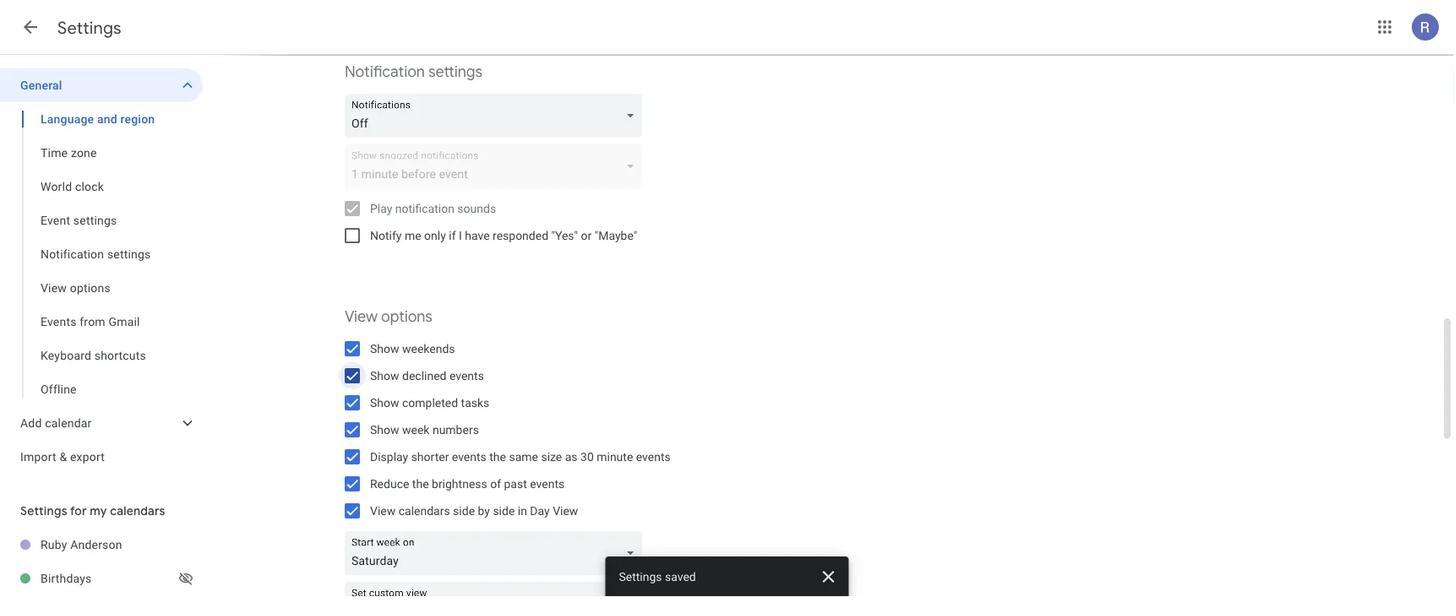 Task type: vqa. For each thing, say whether or not it's contained in the screenshot.
the support menu IMAGE
no



Task type: describe. For each thing, give the bounding box(es) containing it.
0 horizontal spatial notification settings
[[41, 247, 151, 261]]

time zone
[[41, 146, 97, 160]]

i
[[459, 229, 462, 243]]

2 vertical spatial settings
[[107, 247, 151, 261]]

view calendars side by side in day view
[[370, 504, 579, 518]]

language and region
[[41, 112, 155, 126]]

settings for settings saved
[[619, 570, 662, 584]]

language
[[41, 112, 94, 126]]

and
[[97, 112, 117, 126]]

settings saved
[[619, 570, 696, 584]]

show for show weekends
[[370, 342, 399, 356]]

my
[[90, 504, 107, 519]]

settings heading
[[57, 17, 122, 38]]

add calendar
[[20, 416, 92, 430]]

view down reduce
[[370, 504, 396, 518]]

shortcuts
[[94, 349, 146, 363]]

region
[[120, 112, 155, 126]]

numbers
[[433, 423, 479, 437]]

play notification sounds
[[370, 202, 496, 216]]

notify me only if i have responded "yes" or "maybe"
[[370, 229, 638, 243]]

or
[[581, 229, 592, 243]]

settings for settings
[[57, 17, 122, 38]]

settings for settings for my calendars
[[20, 504, 67, 519]]

event
[[41, 213, 70, 227]]

birthdays
[[41, 572, 92, 586]]

view options inside tree
[[41, 281, 111, 295]]

size
[[541, 450, 562, 464]]

keyboard
[[41, 349, 91, 363]]

0 horizontal spatial the
[[412, 477, 429, 491]]

events right minute
[[636, 450, 671, 464]]

view right day in the bottom of the page
[[553, 504, 579, 518]]

0 vertical spatial settings
[[429, 62, 483, 82]]

show for show completed tasks
[[370, 396, 399, 410]]

day
[[530, 504, 550, 518]]

saved
[[665, 570, 696, 584]]

1 side from the left
[[453, 504, 475, 518]]

in
[[518, 504, 527, 518]]

by
[[478, 504, 490, 518]]

display shorter events the same size as 30 minute events
[[370, 450, 671, 464]]

1 horizontal spatial notification
[[345, 62, 425, 82]]

0 horizontal spatial options
[[70, 281, 111, 295]]

ruby
[[41, 538, 67, 552]]

zone
[[71, 146, 97, 160]]

2 calendars from the left
[[399, 504, 450, 518]]

import & export
[[20, 450, 105, 464]]

settings for my calendars tree
[[0, 528, 203, 596]]

events from gmail
[[41, 315, 140, 329]]

anderson
[[70, 538, 122, 552]]

completed
[[402, 396, 458, 410]]

show week numbers
[[370, 423, 479, 437]]

play
[[370, 202, 393, 216]]

from
[[80, 315, 105, 329]]

me
[[405, 229, 421, 243]]

same
[[509, 450, 538, 464]]

events up reduce the brightness of past events
[[452, 450, 487, 464]]

notify
[[370, 229, 402, 243]]

general
[[20, 78, 62, 92]]

1 horizontal spatial options
[[381, 307, 433, 327]]

tasks
[[461, 396, 490, 410]]



Task type: locate. For each thing, give the bounding box(es) containing it.
as
[[565, 450, 578, 464]]

tree containing general
[[0, 68, 203, 474]]

settings left the saved
[[619, 570, 662, 584]]

"maybe"
[[595, 229, 638, 243]]

view options up events from gmail at left
[[41, 281, 111, 295]]

settings up general tree item
[[57, 17, 122, 38]]

import
[[20, 450, 56, 464]]

brightness
[[432, 477, 488, 491]]

birthdays link
[[41, 562, 176, 596]]

1 horizontal spatial notification settings
[[345, 62, 483, 82]]

minute
[[597, 450, 633, 464]]

events down size
[[530, 477, 565, 491]]

2 side from the left
[[493, 504, 515, 518]]

add
[[20, 416, 42, 430]]

0 vertical spatial view options
[[41, 281, 111, 295]]

settings
[[429, 62, 483, 82], [73, 213, 117, 227], [107, 247, 151, 261]]

view options
[[41, 281, 111, 295], [345, 307, 433, 327]]

the down shorter
[[412, 477, 429, 491]]

1 horizontal spatial the
[[490, 450, 506, 464]]

side left in
[[493, 504, 515, 518]]

reduce the brightness of past events
[[370, 477, 565, 491]]

view up events
[[41, 281, 67, 295]]

&
[[60, 450, 67, 464]]

responded
[[493, 229, 549, 243]]

clock
[[75, 180, 104, 194]]

ruby anderson
[[41, 538, 122, 552]]

declined
[[402, 369, 447, 383]]

1 show from the top
[[370, 342, 399, 356]]

options
[[70, 281, 111, 295], [381, 307, 433, 327]]

0 vertical spatial notification
[[345, 62, 425, 82]]

view up show weekends
[[345, 307, 378, 327]]

options up events from gmail at left
[[70, 281, 111, 295]]

show declined events
[[370, 369, 484, 383]]

group containing language and region
[[0, 102, 203, 407]]

0 horizontal spatial side
[[453, 504, 475, 518]]

1 vertical spatial notification
[[41, 247, 104, 261]]

calendars
[[110, 504, 165, 519], [399, 504, 450, 518]]

3 show from the top
[[370, 396, 399, 410]]

2 vertical spatial settings
[[619, 570, 662, 584]]

world
[[41, 180, 72, 194]]

weekends
[[402, 342, 455, 356]]

show up display
[[370, 423, 399, 437]]

calendar
[[45, 416, 92, 430]]

gmail
[[109, 315, 140, 329]]

settings left for
[[20, 504, 67, 519]]

4 show from the top
[[370, 423, 399, 437]]

0 horizontal spatial calendars
[[110, 504, 165, 519]]

side left by
[[453, 504, 475, 518]]

2 show from the top
[[370, 369, 399, 383]]

shorter
[[411, 450, 449, 464]]

1 vertical spatial settings
[[73, 213, 117, 227]]

0 vertical spatial options
[[70, 281, 111, 295]]

0 vertical spatial the
[[490, 450, 506, 464]]

"yes"
[[552, 229, 578, 243]]

group
[[0, 102, 203, 407]]

0 vertical spatial notification settings
[[345, 62, 483, 82]]

view
[[41, 281, 67, 295], [345, 307, 378, 327], [370, 504, 396, 518], [553, 504, 579, 518]]

tree
[[0, 68, 203, 474]]

0 vertical spatial settings
[[57, 17, 122, 38]]

week
[[402, 423, 430, 437]]

offline
[[41, 382, 77, 396]]

for
[[70, 504, 87, 519]]

1 vertical spatial notification settings
[[41, 247, 151, 261]]

show for show declined events
[[370, 369, 399, 383]]

events
[[450, 369, 484, 383], [452, 450, 487, 464], [636, 450, 671, 464], [530, 477, 565, 491]]

reduce
[[370, 477, 409, 491]]

1 vertical spatial the
[[412, 477, 429, 491]]

ruby anderson tree item
[[0, 528, 203, 562]]

display
[[370, 450, 408, 464]]

settings
[[57, 17, 122, 38], [20, 504, 67, 519], [619, 570, 662, 584]]

keyboard shortcuts
[[41, 349, 146, 363]]

general tree item
[[0, 68, 203, 102]]

event settings
[[41, 213, 117, 227]]

0 horizontal spatial notification
[[41, 247, 104, 261]]

view inside tree
[[41, 281, 67, 295]]

settings for my calendars
[[20, 504, 165, 519]]

1 horizontal spatial side
[[493, 504, 515, 518]]

0 horizontal spatial view options
[[41, 281, 111, 295]]

events up tasks
[[450, 369, 484, 383]]

of
[[490, 477, 501, 491]]

view options up show weekends
[[345, 307, 433, 327]]

show down show weekends
[[370, 369, 399, 383]]

calendars down reduce
[[399, 504, 450, 518]]

only
[[424, 229, 446, 243]]

1 vertical spatial options
[[381, 307, 433, 327]]

past
[[504, 477, 527, 491]]

None field
[[345, 94, 649, 138], [345, 532, 649, 576], [345, 94, 649, 138], [345, 532, 649, 576]]

the left same
[[490, 450, 506, 464]]

export
[[70, 450, 105, 464]]

have
[[465, 229, 490, 243]]

show
[[370, 342, 399, 356], [370, 369, 399, 383], [370, 396, 399, 410], [370, 423, 399, 437]]

show weekends
[[370, 342, 455, 356]]

side
[[453, 504, 475, 518], [493, 504, 515, 518]]

calendars right my at the left bottom of the page
[[110, 504, 165, 519]]

notification settings
[[345, 62, 483, 82], [41, 247, 151, 261]]

if
[[449, 229, 456, 243]]

options up show weekends
[[381, 307, 433, 327]]

time
[[41, 146, 68, 160]]

show left completed
[[370, 396, 399, 410]]

1 vertical spatial view options
[[345, 307, 433, 327]]

sounds
[[458, 202, 496, 216]]

notification
[[345, 62, 425, 82], [41, 247, 104, 261]]

show for show week numbers
[[370, 423, 399, 437]]

show left weekends
[[370, 342, 399, 356]]

the
[[490, 450, 506, 464], [412, 477, 429, 491]]

notification
[[395, 202, 455, 216]]

birthdays tree item
[[0, 562, 203, 596]]

world clock
[[41, 180, 104, 194]]

30
[[581, 450, 594, 464]]

1 horizontal spatial view options
[[345, 307, 433, 327]]

1 vertical spatial settings
[[20, 504, 67, 519]]

1 calendars from the left
[[110, 504, 165, 519]]

events
[[41, 315, 77, 329]]

go back image
[[20, 17, 41, 37]]

1 horizontal spatial calendars
[[399, 504, 450, 518]]

show completed tasks
[[370, 396, 490, 410]]



